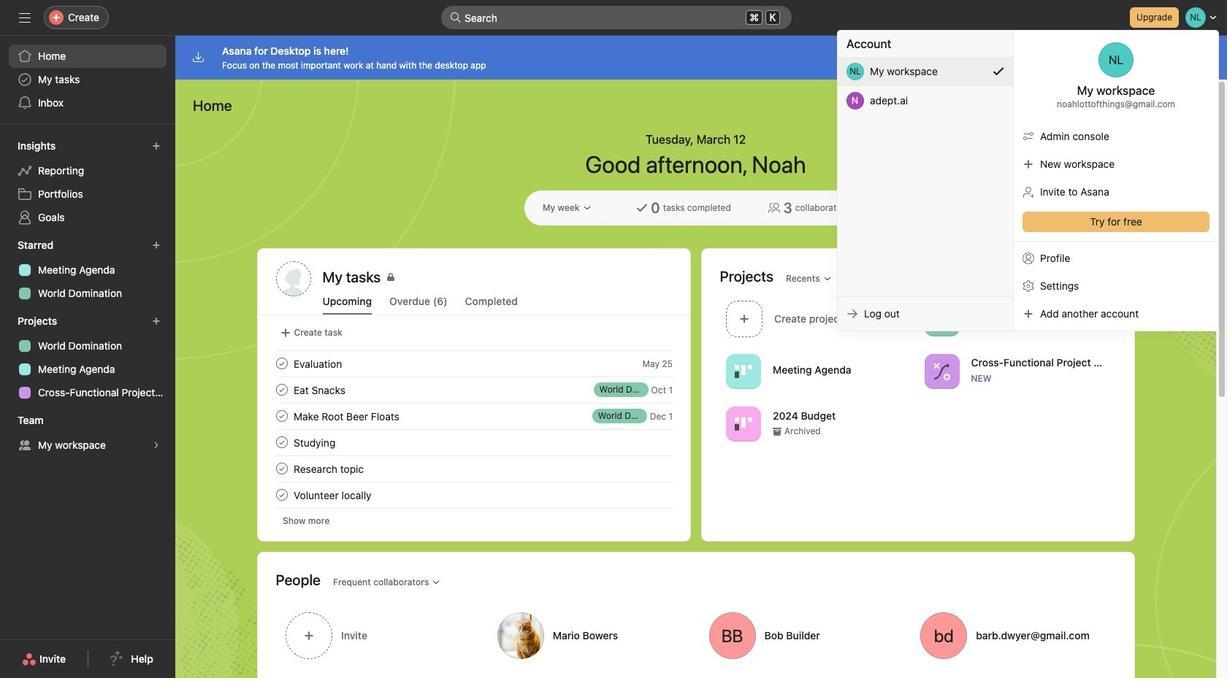 Task type: describe. For each thing, give the bounding box(es) containing it.
add items to starred image
[[152, 241, 161, 250]]

mark complete image for 4th mark complete checkbox from the top
[[273, 434, 290, 452]]

Search tasks, projects, and more text field
[[441, 6, 792, 29]]

new project or portfolio image
[[152, 317, 161, 326]]

1 mark complete image from the top
[[273, 381, 290, 399]]

insights element
[[0, 133, 175, 232]]

1 board image from the top
[[735, 363, 752, 380]]

4 mark complete checkbox from the top
[[273, 434, 290, 452]]

teams element
[[0, 408, 175, 460]]

prominent image
[[450, 12, 462, 23]]

1 mark complete checkbox from the top
[[273, 355, 290, 373]]

mark complete image for mark complete option
[[273, 460, 290, 478]]

new insights image
[[152, 142, 161, 151]]

2 mark complete checkbox from the top
[[273, 381, 290, 399]]

starred element
[[0, 232, 175, 308]]

projects element
[[0, 308, 175, 408]]

2 mark complete image from the top
[[273, 487, 290, 504]]

hide sidebar image
[[19, 12, 31, 23]]



Task type: vqa. For each thing, say whether or not it's contained in the screenshot.
bottom the 30
no



Task type: locate. For each thing, give the bounding box(es) containing it.
Mark complete checkbox
[[273, 355, 290, 373], [273, 381, 290, 399], [273, 408, 290, 425], [273, 434, 290, 452], [273, 487, 290, 504]]

mark complete image
[[273, 381, 290, 399], [273, 487, 290, 504]]

3 mark complete image from the top
[[273, 434, 290, 452]]

5 mark complete checkbox from the top
[[273, 487, 290, 504]]

menu
[[838, 31, 1219, 331]]

board image
[[735, 363, 752, 380], [735, 415, 752, 433]]

2 board image from the top
[[735, 415, 752, 433]]

add profile photo image
[[276, 262, 311, 297]]

4 mark complete image from the top
[[273, 460, 290, 478]]

2 mark complete image from the top
[[273, 408, 290, 425]]

None field
[[441, 6, 792, 29]]

mark complete image
[[273, 355, 290, 373], [273, 408, 290, 425], [273, 434, 290, 452], [273, 460, 290, 478]]

mark complete image for first mark complete checkbox from the top of the page
[[273, 355, 290, 373]]

1 vertical spatial mark complete image
[[273, 487, 290, 504]]

line_and_symbols image
[[933, 363, 951, 380]]

global element
[[0, 36, 175, 123]]

0 vertical spatial mark complete image
[[273, 381, 290, 399]]

Mark complete checkbox
[[273, 460, 290, 478]]

0 vertical spatial board image
[[735, 363, 752, 380]]

1 vertical spatial board image
[[735, 415, 752, 433]]

3 mark complete checkbox from the top
[[273, 408, 290, 425]]

1 mark complete image from the top
[[273, 355, 290, 373]]

mark complete image for 3rd mark complete checkbox from the top
[[273, 408, 290, 425]]

see details, my workspace image
[[152, 441, 161, 450]]

radio item
[[838, 57, 1014, 86]]

rocket image
[[933, 310, 951, 328]]



